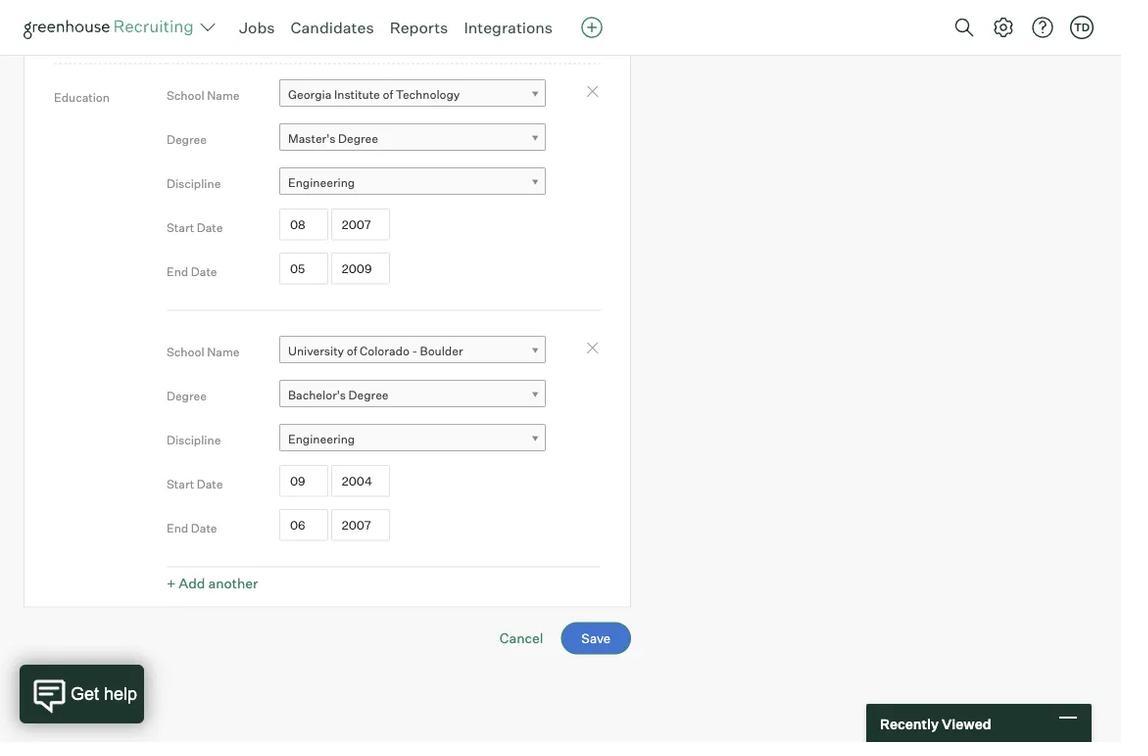 Task type: locate. For each thing, give the bounding box(es) containing it.
2 start date from the top
[[167, 477, 223, 492]]

mm text field down bachelor's
[[279, 466, 328, 497]]

1 + from the top
[[167, 32, 176, 49]]

0 vertical spatial start date
[[167, 221, 223, 235]]

2 vertical spatial yyyy text field
[[331, 466, 390, 497]]

1 school from the top
[[167, 88, 204, 103]]

2 school name from the top
[[167, 345, 240, 360]]

1 vertical spatial engineering link
[[279, 424, 546, 453]]

of left colorado
[[347, 343, 357, 358]]

2 vertical spatial mm text field
[[279, 510, 328, 541]]

start for master's
[[167, 221, 194, 235]]

mm text field left yyyy text box
[[279, 510, 328, 541]]

of right institute
[[383, 87, 393, 101]]

1 vertical spatial + add another
[[167, 575, 258, 593]]

2 end from the top
[[167, 522, 188, 536]]

1 vertical spatial mm text field
[[279, 466, 328, 497]]

None text field
[[167, 0, 436, 24]]

2 + from the top
[[167, 575, 176, 593]]

2 start from the top
[[167, 477, 194, 492]]

greenhouse recruiting image
[[24, 16, 200, 39]]

yyyy text field right mm text field
[[331, 209, 390, 240]]

name left university
[[207, 345, 240, 360]]

1 vertical spatial another
[[208, 575, 258, 593]]

1 vertical spatial yyyy text field
[[331, 253, 390, 285]]

1 vertical spatial start date
[[167, 477, 223, 492]]

2 end date from the top
[[167, 522, 217, 536]]

1 engineering from the top
[[288, 175, 355, 189]]

engineering link down master's degree link
[[279, 167, 546, 196]]

0 vertical spatial end date
[[167, 265, 217, 279]]

recently
[[880, 716, 939, 733]]

0 vertical spatial school name
[[167, 88, 240, 103]]

end for master's degree
[[167, 265, 188, 279]]

1 add from the top
[[179, 32, 205, 49]]

0 vertical spatial end
[[167, 265, 188, 279]]

school name
[[167, 88, 240, 103], [167, 345, 240, 360]]

degree
[[338, 131, 378, 145], [167, 132, 207, 147], [348, 387, 389, 402], [167, 389, 207, 404]]

1 vertical spatial add
[[179, 575, 205, 593]]

name down jobs 'link'
[[207, 88, 240, 103]]

end
[[167, 265, 188, 279], [167, 522, 188, 536]]

None submit
[[561, 623, 631, 655]]

2 engineering link from the top
[[279, 424, 546, 453]]

discipline for master's
[[167, 177, 221, 191]]

add inside 'education' 'element'
[[179, 575, 205, 593]]

0 vertical spatial + add another link
[[167, 32, 258, 49]]

0 vertical spatial school
[[167, 88, 204, 103]]

1 vertical spatial end
[[167, 522, 188, 536]]

engineering down master's
[[288, 175, 355, 189]]

2 mm text field from the top
[[279, 466, 328, 497]]

mm text field down mm text field
[[279, 253, 328, 285]]

2 discipline from the top
[[167, 433, 221, 448]]

1 vertical spatial school
[[167, 345, 204, 360]]

2 yyyy text field from the top
[[331, 253, 390, 285]]

0 vertical spatial + add another
[[167, 32, 258, 49]]

reports link
[[390, 18, 448, 37]]

school name for university of colorado - boulder
[[167, 345, 240, 360]]

2 another from the top
[[208, 575, 258, 593]]

MM text field
[[279, 253, 328, 285], [279, 466, 328, 497], [279, 510, 328, 541]]

school
[[167, 88, 204, 103], [167, 345, 204, 360]]

name
[[207, 88, 240, 103], [207, 345, 240, 360]]

engineering link
[[279, 167, 546, 196], [279, 424, 546, 453]]

start
[[167, 221, 194, 235], [167, 477, 194, 492]]

1 yyyy text field from the top
[[331, 209, 390, 240]]

1 end from the top
[[167, 265, 188, 279]]

2 engineering from the top
[[288, 432, 355, 446]]

0 vertical spatial mm text field
[[279, 253, 328, 285]]

add
[[179, 32, 205, 49], [179, 575, 205, 593]]

0 vertical spatial discipline
[[167, 177, 221, 191]]

3 mm text field from the top
[[279, 510, 328, 541]]

YYYY text field
[[331, 209, 390, 240], [331, 253, 390, 285], [331, 466, 390, 497]]

engineering down bachelor's
[[288, 432, 355, 446]]

1 discipline from the top
[[167, 177, 221, 191]]

0 vertical spatial yyyy text field
[[331, 209, 390, 240]]

3 yyyy text field from the top
[[331, 466, 390, 497]]

engineering link down bachelor's degree link
[[279, 424, 546, 453]]

add for first + add another link from the bottom of the page
[[179, 575, 205, 593]]

1 name from the top
[[207, 88, 240, 103]]

2 add from the top
[[179, 575, 205, 593]]

search image
[[953, 16, 976, 39]]

0 vertical spatial engineering
[[288, 175, 355, 189]]

1 vertical spatial end date
[[167, 522, 217, 536]]

of
[[383, 87, 393, 101], [347, 343, 357, 358]]

school for university
[[167, 345, 204, 360]]

1 + add another from the top
[[167, 32, 258, 49]]

end date
[[167, 265, 217, 279], [167, 522, 217, 536]]

engineering
[[288, 175, 355, 189], [288, 432, 355, 446]]

2 school from the top
[[167, 345, 204, 360]]

master's
[[288, 131, 336, 145]]

0 vertical spatial name
[[207, 88, 240, 103]]

1 school name from the top
[[167, 88, 240, 103]]

1 vertical spatial +
[[167, 575, 176, 593]]

jobs link
[[239, 18, 275, 37]]

1 vertical spatial school name
[[167, 345, 240, 360]]

master's degree
[[288, 131, 378, 145]]

date
[[197, 221, 223, 235], [191, 265, 217, 279], [197, 477, 223, 492], [191, 522, 217, 536]]

2 + add another from the top
[[167, 575, 258, 593]]

1 vertical spatial engineering
[[288, 432, 355, 446]]

0 vertical spatial start
[[167, 221, 194, 235]]

engineering for master's
[[288, 175, 355, 189]]

start date
[[167, 221, 223, 235], [167, 477, 223, 492]]

bachelor's degree
[[288, 387, 389, 402]]

1 start from the top
[[167, 221, 194, 235]]

engineering link for bachelor's degree
[[279, 424, 546, 453]]

0 vertical spatial +
[[167, 32, 176, 49]]

reports
[[390, 18, 448, 37]]

1 vertical spatial discipline
[[167, 433, 221, 448]]

1 vertical spatial + add another link
[[167, 575, 258, 593]]

discipline
[[167, 177, 221, 191], [167, 433, 221, 448]]

1 engineering link from the top
[[279, 167, 546, 196]]

university of colorado - boulder link
[[279, 336, 546, 364]]

yyyy text field up yyyy text box
[[331, 466, 390, 497]]

0 vertical spatial another
[[208, 32, 258, 49]]

education
[[54, 90, 110, 105]]

0 vertical spatial add
[[179, 32, 205, 49]]

+ add another
[[167, 32, 258, 49], [167, 575, 258, 593]]

1 vertical spatial start
[[167, 477, 194, 492]]

0 horizontal spatial of
[[347, 343, 357, 358]]

+ inside 'education' 'element'
[[167, 575, 176, 593]]

add for second + add another link from the bottom of the page
[[179, 32, 205, 49]]

candidates
[[291, 18, 374, 37]]

+
[[167, 32, 176, 49], [167, 575, 176, 593]]

1 vertical spatial of
[[347, 343, 357, 358]]

1 vertical spatial name
[[207, 345, 240, 360]]

MM text field
[[279, 209, 328, 240]]

georgia institute of technology link
[[279, 79, 546, 108]]

+ add another inside 'education' 'element'
[[167, 575, 258, 593]]

1 start date from the top
[[167, 221, 223, 235]]

0 vertical spatial of
[[383, 87, 393, 101]]

engineering link for master's degree
[[279, 167, 546, 196]]

viewed
[[942, 716, 991, 733]]

1 end date from the top
[[167, 265, 217, 279]]

discipline for bachelor's
[[167, 433, 221, 448]]

td button
[[1066, 12, 1098, 43]]

yyyy text field up university of colorado - boulder
[[331, 253, 390, 285]]

another inside 'education' 'element'
[[208, 575, 258, 593]]

+ add another link
[[167, 32, 258, 49], [167, 575, 258, 593]]

2 name from the top
[[207, 345, 240, 360]]

1 mm text field from the top
[[279, 253, 328, 285]]

another
[[208, 32, 258, 49], [208, 575, 258, 593]]

0 vertical spatial engineering link
[[279, 167, 546, 196]]



Task type: vqa. For each thing, say whether or not it's contained in the screenshot.
New
no



Task type: describe. For each thing, give the bounding box(es) containing it.
-
[[412, 343, 417, 358]]

master's degree link
[[279, 123, 546, 152]]

school name for georgia institute of technology
[[167, 88, 240, 103]]

integrations
[[464, 18, 553, 37]]

yyyy text field for institute
[[331, 209, 390, 240]]

mm text field for master's degree
[[279, 253, 328, 285]]

start date for bachelor's
[[167, 477, 223, 492]]

YYYY text field
[[331, 510, 390, 541]]

td
[[1074, 21, 1090, 34]]

cancel link
[[500, 630, 543, 648]]

candidates link
[[291, 18, 374, 37]]

education element
[[167, 70, 601, 598]]

university of colorado - boulder
[[288, 343, 463, 358]]

+ for second + add another link from the bottom of the page
[[167, 32, 176, 49]]

georgia institute of technology
[[288, 87, 460, 101]]

engineering for bachelor's
[[288, 432, 355, 446]]

university
[[288, 343, 344, 358]]

mm text field for bachelor's degree
[[279, 510, 328, 541]]

georgia
[[288, 87, 332, 101]]

name for georgia
[[207, 88, 240, 103]]

end date for bachelor's degree
[[167, 522, 217, 536]]

cancel
[[500, 630, 543, 648]]

2 + add another link from the top
[[167, 575, 258, 593]]

technology
[[396, 87, 460, 101]]

bachelor's
[[288, 387, 346, 402]]

yyyy text field for of
[[331, 466, 390, 497]]

1 horizontal spatial of
[[383, 87, 393, 101]]

recently viewed
[[880, 716, 991, 733]]

start date for master's
[[167, 221, 223, 235]]

1 another from the top
[[208, 32, 258, 49]]

end for bachelor's degree
[[167, 522, 188, 536]]

1 + add another link from the top
[[167, 32, 258, 49]]

institute
[[334, 87, 380, 101]]

school for georgia
[[167, 88, 204, 103]]

td button
[[1070, 16, 1094, 39]]

colorado
[[360, 343, 410, 358]]

configure image
[[992, 16, 1015, 39]]

start for bachelor's
[[167, 477, 194, 492]]

jobs
[[239, 18, 275, 37]]

+ for first + add another link from the bottom of the page
[[167, 575, 176, 593]]

integrations link
[[464, 18, 553, 37]]

end date for master's degree
[[167, 265, 217, 279]]

bachelor's degree link
[[279, 380, 546, 408]]

name for university
[[207, 345, 240, 360]]

boulder
[[420, 343, 463, 358]]



